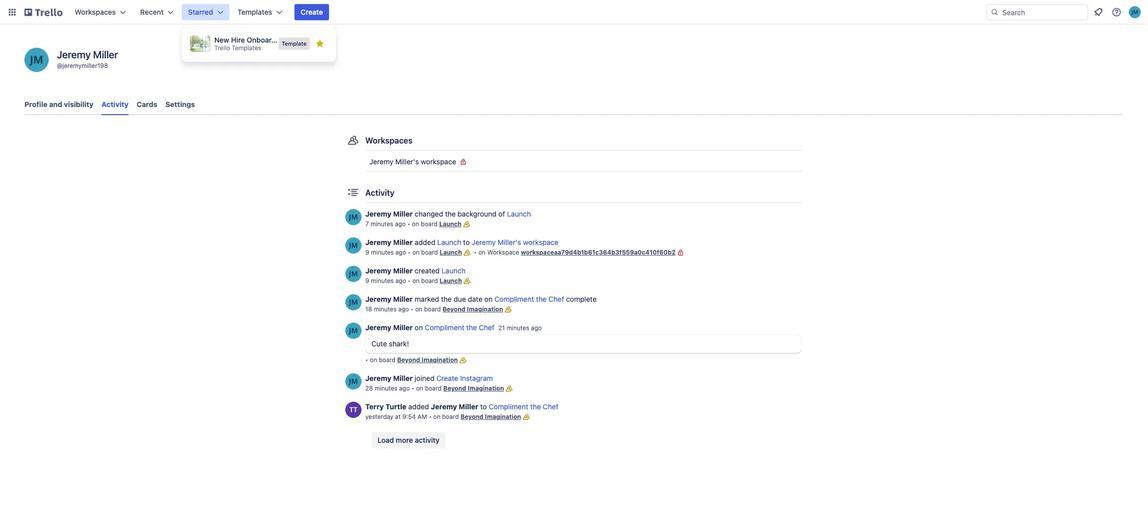 Task type: describe. For each thing, give the bounding box(es) containing it.
2 vertical spatial chef
[[543, 403, 559, 411]]

on right am
[[433, 414, 441, 421]]

board down changed
[[421, 220, 438, 228]]

ago for created
[[396, 277, 406, 285]]

yesterday
[[365, 414, 394, 421]]

minutes for changed the background of
[[371, 220, 393, 228]]

imagination down terry turtle added jeremy miller to compliment the chef
[[485, 414, 521, 421]]

create instagram link
[[437, 374, 493, 383]]

board down jeremy miller joined create instagram
[[425, 385, 442, 393]]

minutes for joined
[[375, 385, 398, 393]]

jeremy miller (jeremymiller198) image for changed the background of
[[345, 209, 361, 226]]

on down joined at the left bottom
[[416, 385, 423, 393]]

profile and visibility
[[24, 100, 93, 109]]

jeremy for jeremy miller on compliment the chef 21 minutes ago
[[365, 324, 392, 332]]

miller for jeremy miller @ jeremymiller198
[[93, 49, 118, 60]]

all members of the workspace can see and edit this board. image for 9 minutes ago • on board launch
[[462, 276, 472, 287]]

board up created
[[421, 249, 438, 257]]

jeremy miller joined create instagram
[[365, 374, 493, 383]]

terry turtle added jeremy miller to compliment the chef
[[365, 403, 559, 411]]

0 horizontal spatial workspace
[[421, 157, 456, 166]]

0 vertical spatial jeremy miller's workspace link
[[365, 154, 802, 170]]

marked
[[415, 295, 439, 304]]

beyond down due
[[443, 306, 466, 313]]

ago up jeremy miller created launch
[[396, 249, 406, 257]]

search image
[[991, 8, 999, 16]]

28 minutes ago • on board beyond imagination
[[365, 385, 504, 393]]

terry
[[365, 403, 384, 411]]

workspaceaa79d4b1b61c364b3f559a0c410f60b2
[[521, 249, 676, 257]]

0 vertical spatial compliment
[[495, 295, 534, 304]]

joined
[[415, 374, 435, 383]]

miller for jeremy miller joined create instagram
[[393, 374, 413, 383]]

board down created
[[421, 277, 438, 285]]

minutes for created
[[371, 277, 394, 285]]

templates button
[[231, 4, 289, 20]]

9:54
[[403, 414, 416, 421]]

due
[[454, 295, 466, 304]]

2 vertical spatial compliment the chef link
[[489, 403, 559, 411]]

created
[[415, 267, 440, 275]]

1 horizontal spatial workspaces
[[365, 136, 413, 145]]

2 vertical spatial compliment
[[489, 403, 529, 411]]

jeremy miller added launch to jeremy miller's workspace
[[365, 238, 559, 247]]

minutes up jeremy miller created launch
[[371, 249, 394, 257]]

background
[[458, 210, 497, 218]]

1 vertical spatial create
[[437, 374, 458, 383]]

imagination up jeremy miller joined create instagram
[[422, 357, 458, 364]]

of
[[499, 210, 505, 218]]

template
[[282, 40, 307, 47]]

@
[[57, 62, 62, 70]]

settings
[[166, 100, 195, 109]]

visibility
[[64, 100, 93, 109]]

beyond imagination link up jeremy miller joined create instagram
[[397, 357, 458, 364]]

imagination down the jeremy miller marked the due date on compliment the chef complete
[[467, 306, 503, 313]]

cute shark!
[[372, 340, 409, 348]]

on left workspace
[[479, 249, 486, 257]]

all members of the workspace can see and edit this board. image for 28 minutes ago • on board beyond imagination
[[504, 384, 514, 394]]

cute
[[372, 340, 387, 348]]

board down terry turtle added jeremy miller to compliment the chef
[[442, 414, 459, 421]]

beyond imagination link for added
[[461, 414, 521, 421]]

templates inside popup button
[[238, 8, 272, 16]]

minutes for marked the due date on
[[374, 306, 397, 313]]

jeremy miller (jeremymiller198) image for added
[[345, 238, 361, 254]]

jeremy miller changed the background of launch
[[365, 210, 531, 218]]

yesterday at 9:54 am • on board beyond imagination
[[365, 414, 521, 421]]

recent
[[140, 8, 164, 16]]

beyond down terry turtle added jeremy miller to compliment the chef
[[461, 414, 484, 421]]

jeremy for jeremy miller created launch
[[365, 267, 392, 275]]

trello
[[214, 44, 230, 52]]

miller for jeremy miller added launch to jeremy miller's workspace
[[393, 238, 413, 247]]

templates inside the new hire onboarding trello templates
[[232, 44, 261, 52]]

1 horizontal spatial to
[[480, 403, 487, 411]]

compliment the chef link for on
[[425, 324, 495, 332]]

cards
[[137, 100, 157, 109]]

added for miller
[[415, 238, 436, 247]]

recent button
[[134, 4, 180, 20]]

this workspace is private. it's not indexed or visible to those outside the workspace. image
[[676, 248, 686, 258]]

date
[[468, 295, 483, 304]]

more
[[396, 436, 413, 445]]

open information menu image
[[1112, 7, 1122, 17]]

jeremy miller @ jeremymiller198
[[57, 49, 118, 70]]

all members of the workspace can see and edit this board. image for yesterday at 9:54 am • on board beyond imagination
[[521, 412, 532, 423]]



Task type: vqa. For each thing, say whether or not it's contained in the screenshot.


Task type: locate. For each thing, give the bounding box(es) containing it.
on down changed
[[412, 220, 419, 228]]

on down jeremy miller created launch
[[413, 277, 420, 285]]

1 horizontal spatial miller's
[[498, 238, 521, 247]]

miller down the • on board beyond imagination
[[393, 374, 413, 383]]

new hire onboarding trello templates
[[214, 36, 286, 52]]

activity up the 7
[[365, 188, 395, 198]]

ago down jeremy miller created launch
[[396, 277, 406, 285]]

jeremy for jeremy miller added launch to jeremy miller's workspace
[[365, 238, 392, 247]]

compliment
[[495, 295, 534, 304], [425, 324, 465, 332], [489, 403, 529, 411]]

complete
[[566, 295, 597, 304]]

turtle
[[386, 403, 407, 411]]

2 jeremy miller (jeremymiller198) image from the top
[[345, 238, 361, 254]]

compliment up 21
[[495, 295, 534, 304]]

0 vertical spatial compliment the chef link
[[495, 295, 564, 304]]

minutes inside jeremy miller on compliment the chef 21 minutes ago
[[507, 325, 530, 332]]

ago inside jeremy miller on compliment the chef 21 minutes ago
[[531, 325, 542, 332]]

1 9 from the top
[[365, 249, 369, 257]]

1 vertical spatial miller's
[[498, 238, 521, 247]]

0 horizontal spatial workspaces
[[75, 8, 116, 16]]

1 vertical spatial activity
[[365, 188, 395, 198]]

workspace up • on workspace workspaceaa79d4b1b61c364b3f559a0c410f60b2
[[523, 238, 559, 247]]

create up 28 minutes ago • on board beyond imagination
[[437, 374, 458, 383]]

miller for jeremy miller marked the due date on compliment the chef complete
[[393, 295, 413, 304]]

on
[[412, 220, 419, 228], [413, 249, 420, 257], [479, 249, 486, 257], [413, 277, 420, 285], [485, 295, 493, 304], [415, 306, 423, 313], [415, 324, 423, 332], [370, 357, 377, 364], [416, 385, 423, 393], [433, 414, 441, 421]]

jeremy miller created launch
[[365, 267, 466, 275]]

minutes up 18
[[371, 277, 394, 285]]

1 9 minutes ago • on board launch from the top
[[365, 249, 462, 257]]

ago right 21
[[531, 325, 542, 332]]

minutes
[[371, 220, 393, 228], [371, 249, 394, 257], [371, 277, 394, 285], [374, 306, 397, 313], [507, 325, 530, 332], [375, 385, 398, 393]]

jeremy for jeremy miller @ jeremymiller198
[[57, 49, 91, 60]]

on up jeremy miller created launch
[[413, 249, 420, 257]]

create inside button
[[301, 8, 323, 16]]

profile and visibility link
[[24, 96, 93, 114]]

back to home image
[[24, 4, 62, 20]]

jeremy miller's workspace link
[[365, 154, 802, 170], [472, 238, 559, 247]]

templates right trello
[[232, 44, 261, 52]]

jeremy miller's workspace
[[370, 157, 456, 166]]

1 vertical spatial 9 minutes ago • on board launch
[[365, 277, 462, 285]]

jeremy
[[57, 49, 91, 60], [370, 157, 394, 166], [365, 210, 392, 218], [365, 238, 392, 247], [472, 238, 496, 247], [365, 267, 392, 275], [365, 295, 392, 304], [365, 324, 392, 332], [365, 374, 392, 383], [431, 403, 457, 411]]

all members of the workspace can see and edit this board. image for 7 minutes ago • on board launch
[[462, 219, 472, 230]]

workspace left sm icon
[[421, 157, 456, 166]]

jeremy miller (jeremymiller198) image
[[1129, 6, 1141, 18], [24, 48, 49, 72], [345, 323, 361, 339], [345, 374, 361, 390]]

beyond imagination link down the date
[[443, 306, 503, 313]]

beyond down create instagram link
[[444, 385, 466, 393]]

launch
[[507, 210, 531, 218], [439, 220, 462, 228], [437, 238, 461, 247], [440, 249, 462, 257], [442, 267, 466, 275], [440, 277, 462, 285]]

minutes right 21
[[507, 325, 530, 332]]

1 horizontal spatial workspace
[[523, 238, 559, 247]]

7
[[365, 220, 369, 228]]

9
[[365, 249, 369, 257], [365, 277, 369, 285]]

9 minutes ago • on board launch down jeremy miller created launch
[[365, 277, 462, 285]]

changed
[[415, 210, 443, 218]]

all members of the workspace can see and edit this board. image for • on workspace
[[462, 248, 472, 258]]

activity link
[[102, 96, 129, 115]]

to down background
[[463, 238, 470, 247]]

1 vertical spatial templates
[[232, 44, 261, 52]]

2 9 minutes ago • on board launch from the top
[[365, 277, 462, 285]]

activity
[[102, 100, 129, 109], [365, 188, 395, 198]]

onboarding
[[247, 36, 286, 44]]

workspaces up jeremy miller @ jeremymiller198
[[75, 8, 116, 16]]

• on workspace workspaceaa79d4b1b61c364b3f559a0c410f60b2
[[472, 249, 676, 257]]

0 vertical spatial workspaces
[[75, 8, 116, 16]]

jeremy miller (jeremymiller198) image for created
[[345, 266, 361, 282]]

ago for changed the background of
[[395, 220, 406, 228]]

ago for joined
[[399, 385, 410, 393]]

terry turtle (terryturtle) image
[[345, 402, 361, 419]]

jeremy miller marked the due date on compliment the chef complete
[[365, 295, 597, 304]]

ago
[[395, 220, 406, 228], [396, 249, 406, 257], [396, 277, 406, 285], [398, 306, 409, 313], [531, 325, 542, 332], [399, 385, 410, 393]]

Search field
[[999, 5, 1088, 20]]

beyond imagination link
[[443, 306, 503, 313], [397, 357, 458, 364], [444, 385, 504, 393], [461, 414, 521, 421]]

0 vertical spatial 9 minutes ago • on board launch
[[365, 249, 462, 257]]

0 vertical spatial create
[[301, 8, 323, 16]]

board
[[421, 220, 438, 228], [421, 249, 438, 257], [421, 277, 438, 285], [424, 306, 441, 313], [379, 357, 396, 364], [425, 385, 442, 393], [442, 414, 459, 421]]

activity left cards
[[102, 100, 129, 109]]

1 vertical spatial chef
[[479, 324, 495, 332]]

on down marked
[[415, 306, 423, 313]]

launch link
[[507, 210, 531, 218], [439, 220, 462, 228], [437, 238, 461, 247], [440, 249, 462, 257], [442, 267, 466, 275], [440, 277, 462, 285]]

starred
[[188, 8, 213, 16]]

0 horizontal spatial miller's
[[395, 157, 419, 166]]

board down marked
[[424, 306, 441, 313]]

imagination
[[467, 306, 503, 313], [422, 357, 458, 364], [468, 385, 504, 393], [485, 414, 521, 421]]

on down 18 minutes ago • on board beyond imagination
[[415, 324, 423, 332]]

0 notifications image
[[1093, 6, 1105, 18]]

jeremy for jeremy miller changed the background of launch
[[365, 210, 392, 218]]

0 vertical spatial workspace
[[421, 157, 456, 166]]

compliment down the "instagram"
[[489, 403, 529, 411]]

jeremy for jeremy miller's workspace
[[370, 157, 394, 166]]

1 vertical spatial to
[[480, 403, 487, 411]]

beyond
[[443, 306, 466, 313], [397, 357, 420, 364], [444, 385, 466, 393], [461, 414, 484, 421]]

workspaces
[[75, 8, 116, 16], [365, 136, 413, 145]]

3 jeremy miller (jeremymiller198) image from the top
[[345, 266, 361, 282]]

added for turtle
[[408, 403, 429, 411]]

and
[[49, 100, 62, 109]]

starred icon image
[[316, 40, 324, 48]]

0 vertical spatial activity
[[102, 100, 129, 109]]

starred button
[[182, 4, 229, 20]]

18 minutes ago • on board beyond imagination
[[365, 306, 503, 313]]

miller for jeremy miller changed the background of launch
[[393, 210, 413, 218]]

0 vertical spatial added
[[415, 238, 436, 247]]

9 minutes ago • on board launch up jeremy miller created launch
[[365, 249, 462, 257]]

create button
[[295, 4, 329, 20]]

1 vertical spatial 9
[[365, 277, 369, 285]]

1 horizontal spatial create
[[437, 374, 458, 383]]

beyond down shark!
[[397, 357, 420, 364]]

compliment the chef link
[[495, 295, 564, 304], [425, 324, 495, 332], [489, 403, 559, 411]]

load
[[378, 436, 394, 445]]

on down cute
[[370, 357, 377, 364]]

miller for jeremy miller on compliment the chef 21 minutes ago
[[393, 324, 413, 332]]

miller left created
[[393, 267, 413, 275]]

cards link
[[137, 96, 157, 114]]

4 jeremy miller (jeremymiller198) image from the top
[[345, 295, 361, 311]]

7 minutes ago • on board launch
[[365, 220, 462, 228]]

1 vertical spatial compliment the chef link
[[425, 324, 495, 332]]

instagram
[[460, 374, 493, 383]]

workspaces button
[[69, 4, 132, 20]]

9 minutes ago • on board launch
[[365, 249, 462, 257], [365, 277, 462, 285]]

0 horizontal spatial create
[[301, 8, 323, 16]]

9 down the 7
[[365, 249, 369, 257]]

0 vertical spatial miller's
[[395, 157, 419, 166]]

create
[[301, 8, 323, 16], [437, 374, 458, 383]]

0 vertical spatial 9
[[365, 249, 369, 257]]

templates up the "onboarding"
[[238, 8, 272, 16]]

imagination down the "instagram"
[[468, 385, 504, 393]]

0 vertical spatial chef
[[549, 295, 564, 304]]

miller down 7 minutes ago • on board launch
[[393, 238, 413, 247]]

miller for jeremy miller created launch
[[393, 267, 413, 275]]

miller left marked
[[393, 295, 413, 304]]

0 vertical spatial to
[[463, 238, 470, 247]]

miller inside jeremy miller @ jeremymiller198
[[93, 49, 118, 60]]

all members of the workspace can see and edit this board. image for 18 minutes ago • on board beyond imagination
[[503, 305, 513, 315]]

jeremy miller (jeremymiller198) image
[[345, 209, 361, 226], [345, 238, 361, 254], [345, 266, 361, 282], [345, 295, 361, 311]]

0 horizontal spatial activity
[[102, 100, 129, 109]]

activity
[[415, 436, 440, 445]]

beyond imagination link down terry turtle added jeremy miller to compliment the chef
[[461, 414, 521, 421]]

minutes right 18
[[374, 306, 397, 313]]

ago right the 7
[[395, 220, 406, 228]]

added down 7 minutes ago • on board launch
[[415, 238, 436, 247]]

chef
[[549, 295, 564, 304], [479, 324, 495, 332], [543, 403, 559, 411]]

board down 'cute shark!'
[[379, 357, 396, 364]]

jeremy for jeremy miller marked the due date on compliment the chef complete
[[365, 295, 392, 304]]

to
[[463, 238, 470, 247], [480, 403, 487, 411]]

workspace
[[487, 249, 519, 257]]

templates
[[238, 8, 272, 16], [232, 44, 261, 52]]

workspaceaa79d4b1b61c364b3f559a0c410f60b2 link
[[521, 249, 676, 257]]

profile
[[24, 100, 47, 109]]

0 horizontal spatial to
[[463, 238, 470, 247]]

1 vertical spatial workspaces
[[365, 136, 413, 145]]

ago up shark!
[[398, 306, 409, 313]]

1 vertical spatial jeremy miller's workspace link
[[472, 238, 559, 247]]

•
[[408, 220, 410, 228], [408, 249, 411, 257], [474, 249, 477, 257], [408, 277, 411, 285], [411, 306, 414, 313], [365, 357, 368, 364], [412, 385, 415, 393], [429, 414, 432, 421]]

added up am
[[408, 403, 429, 411]]

workspace
[[421, 157, 456, 166], [523, 238, 559, 247]]

0 vertical spatial templates
[[238, 8, 272, 16]]

ago up turtle
[[399, 385, 410, 393]]

jeremy miller (jeremymiller198) image for marked the due date on
[[345, 295, 361, 311]]

miller up shark!
[[393, 324, 413, 332]]

1 vertical spatial workspace
[[523, 238, 559, 247]]

sm image
[[458, 157, 469, 167]]

load more activity
[[378, 436, 440, 445]]

1 vertical spatial added
[[408, 403, 429, 411]]

the
[[445, 210, 456, 218], [441, 295, 452, 304], [536, 295, 547, 304], [466, 324, 477, 332], [530, 403, 541, 411]]

to down the "instagram"
[[480, 403, 487, 411]]

am
[[418, 414, 427, 421]]

compliment the chef link for marked the due date on
[[495, 295, 564, 304]]

workspaces up jeremy miller's workspace
[[365, 136, 413, 145]]

beyond imagination link for joined
[[444, 385, 504, 393]]

new
[[214, 36, 229, 44]]

all members of the workspace can see and edit this board. image
[[462, 219, 472, 230], [462, 248, 472, 258], [462, 276, 472, 287], [503, 305, 513, 315], [458, 356, 468, 366], [504, 384, 514, 394], [521, 412, 532, 423]]

miller's
[[395, 157, 419, 166], [498, 238, 521, 247]]

beyond imagination link for marked the due date on
[[443, 306, 503, 313]]

load more activity link
[[372, 433, 446, 449]]

miller up "yesterday at 9:54 am • on board beyond imagination"
[[459, 403, 479, 411]]

1 horizontal spatial activity
[[365, 188, 395, 198]]

on right the date
[[485, 295, 493, 304]]

1 vertical spatial compliment
[[425, 324, 465, 332]]

21
[[499, 325, 505, 332]]

2 9 from the top
[[365, 277, 369, 285]]

compliment down 18 minutes ago • on board beyond imagination
[[425, 324, 465, 332]]

beyond imagination link down the "instagram"
[[444, 385, 504, 393]]

• on board beyond imagination
[[365, 357, 458, 364]]

shark!
[[389, 340, 409, 348]]

18
[[365, 306, 372, 313]]

28
[[365, 385, 373, 393]]

minutes right 28
[[375, 385, 398, 393]]

jeremy for jeremy miller joined create instagram
[[365, 374, 392, 383]]

settings link
[[166, 96, 195, 114]]

at
[[395, 414, 401, 421]]

added
[[415, 238, 436, 247], [408, 403, 429, 411]]

ago for marked the due date on
[[398, 306, 409, 313]]

miller up jeremymiller198
[[93, 49, 118, 60]]

primary element
[[0, 0, 1148, 24]]

minutes right the 7
[[371, 220, 393, 228]]

1 jeremy miller (jeremymiller198) image from the top
[[345, 209, 361, 226]]

workspaces inside workspaces dropdown button
[[75, 8, 116, 16]]

hire
[[231, 36, 245, 44]]

miller
[[93, 49, 118, 60], [393, 210, 413, 218], [393, 238, 413, 247], [393, 267, 413, 275], [393, 295, 413, 304], [393, 324, 413, 332], [393, 374, 413, 383], [459, 403, 479, 411]]

create up starred icon
[[301, 8, 323, 16]]

jeremy inside jeremy miller @ jeremymiller198
[[57, 49, 91, 60]]

miller up 7 minutes ago • on board launch
[[393, 210, 413, 218]]

9 up 18
[[365, 277, 369, 285]]

jeremymiller198
[[62, 62, 108, 70]]

jeremy miller on compliment the chef 21 minutes ago
[[365, 324, 542, 332]]



